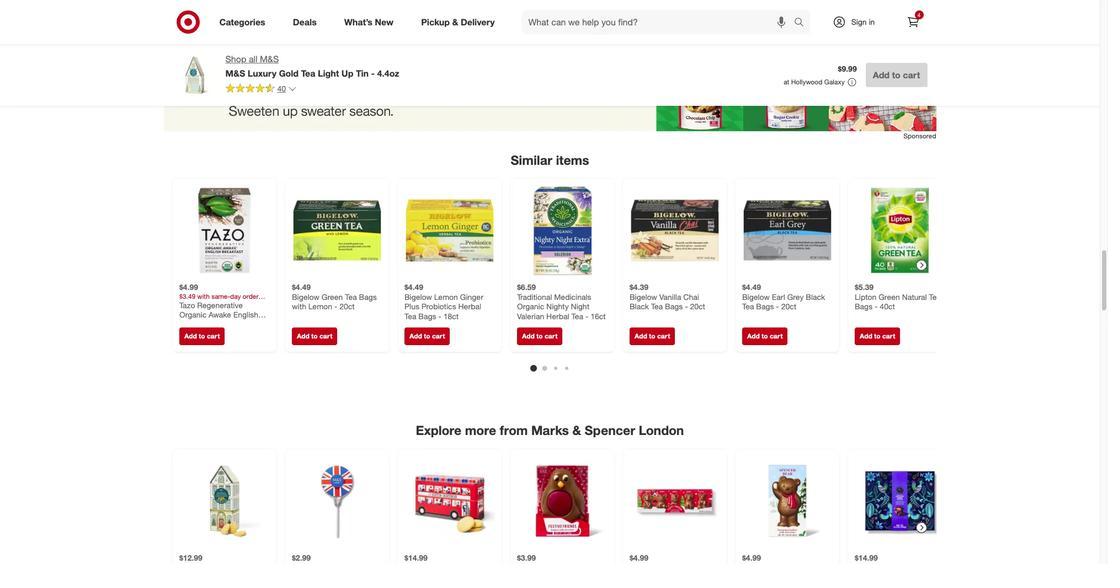Task type: vqa. For each thing, say whether or not it's contained in the screenshot.
$5.39 Lipton Green Natural Tea Bags - 40ct
yes



Task type: locate. For each thing, give the bounding box(es) containing it.
0 vertical spatial lemon
[[434, 292, 458, 302]]

0 horizontal spatial $4.99 link
[[630, 457, 720, 565]]

$14.99 link
[[404, 457, 495, 565], [855, 457, 945, 565]]

$4.99
[[179, 283, 198, 292], [630, 554, 648, 563], [742, 554, 761, 563]]

tea inside "$4.39 bigelow vanilla chai black tea bags - 20ct"
[[651, 302, 663, 312]]

1 vertical spatial 16ct
[[179, 330, 194, 339]]

0 horizontal spatial green
[[321, 292, 343, 302]]

1 bigelow from the left
[[292, 292, 319, 302]]

add to cart button down with
[[292, 328, 337, 346]]

20ct inside "$4.39 bigelow vanilla chai black tea bags - 20ct"
[[690, 302, 705, 312]]

0 horizontal spatial $14.99
[[404, 554, 427, 563]]

bigelow earl grey black tea bags - 20ct image
[[742, 186, 833, 276]]

4.4oz
[[377, 68, 399, 79]]

to for bigelow green tea bags with lemon - 20ct
[[311, 332, 317, 341]]

lemon up probiotics at the bottom left of the page
[[434, 292, 458, 302]]

add to cart down 18ct
[[409, 332, 445, 341]]

add to cart button for traditional medicinals organic nighty night valerian herbal tea - 16ct
[[517, 328, 562, 346]]

m&s scottish shortbread biscuit bus tin - 17.64oz image
[[404, 457, 495, 547]]

to down $4.49 bigelow earl grey black tea bags - 20ct
[[761, 332, 768, 341]]

2 vertical spatial black
[[214, 320, 233, 329]]

black right the grey on the bottom right
[[806, 292, 825, 302]]

$4.49
[[292, 283, 311, 292], [404, 283, 423, 292], [742, 283, 761, 292]]

cart
[[903, 70, 920, 81], [207, 332, 220, 341], [319, 332, 332, 341], [432, 332, 445, 341], [544, 332, 557, 341], [657, 332, 670, 341], [770, 332, 783, 341], [882, 332, 895, 341]]

add to cart down 'valerian'
[[522, 332, 557, 341]]

add to cart button down earl
[[742, 328, 788, 346]]

add for bigelow lemon ginger plus probiotics herbal tea bags - 18ct
[[409, 332, 422, 341]]

hollywood
[[791, 78, 823, 86]]

20ct inside $4.49 bigelow earl grey black tea bags - 20ct
[[781, 302, 796, 312]]

delivery
[[461, 16, 495, 27]]

to down breakfast
[[198, 332, 205, 341]]

0 horizontal spatial lemon
[[308, 302, 332, 312]]

0 horizontal spatial herbal
[[458, 302, 481, 312]]

1 horizontal spatial lemon
[[434, 292, 458, 302]]

20ct for chai
[[690, 302, 705, 312]]

2 $4.49 from the left
[[404, 283, 423, 292]]

1 $4.99 link from the left
[[630, 457, 720, 565]]

& right marks
[[573, 423, 581, 438]]

what's new
[[344, 16, 394, 27]]

black inside $4.49 bigelow earl grey black tea bags - 20ct
[[806, 292, 825, 302]]

0 horizontal spatial $14.99 link
[[404, 457, 495, 565]]

$12.99
[[179, 554, 202, 563]]

20ct inside $4.49 bigelow green tea bags with lemon - 20ct
[[339, 302, 354, 312]]

search
[[789, 17, 816, 28]]

herbal inside $4.49 bigelow lemon ginger plus probiotics herbal tea bags - 18ct
[[458, 302, 481, 312]]

more
[[465, 423, 496, 438]]

similar items
[[511, 152, 589, 168]]

1 vertical spatial black
[[630, 302, 649, 312]]

add to cart button for bigelow earl grey black tea bags - 20ct
[[742, 328, 788, 346]]

$4.39
[[630, 283, 648, 292]]

1 horizontal spatial black
[[630, 302, 649, 312]]

explore
[[416, 423, 462, 438]]

to for bigelow lemon ginger plus probiotics herbal tea bags - 18ct
[[424, 332, 430, 341]]

categories
[[219, 16, 265, 27]]

3 $4.49 from the left
[[742, 283, 761, 292]]

organic
[[517, 302, 544, 312], [179, 310, 206, 320]]

add for bigelow earl grey black tea bags - 20ct
[[747, 332, 760, 341]]

1 20ct from the left
[[339, 302, 354, 312]]

bigelow inside $4.49 bigelow earl grey black tea bags - 20ct
[[742, 292, 770, 302]]

black inside "$4.39 bigelow vanilla chai black tea bags - 20ct"
[[630, 302, 649, 312]]

cart for $4.49 bigelow green tea bags with lemon - 20ct
[[319, 332, 332, 341]]

1 horizontal spatial $4.49
[[404, 283, 423, 292]]

0 vertical spatial 16ct
[[590, 312, 606, 321]]

add for bigelow green tea bags with lemon - 20ct
[[297, 332, 309, 341]]

0 horizontal spatial $4.49
[[292, 283, 311, 292]]

add to cart for lipton green natural tea bags - 40ct
[[860, 332, 895, 341]]

add to cart button for bigelow vanilla chai black tea bags - 20ct
[[630, 328, 675, 346]]

add to cart button down awake
[[179, 328, 225, 346]]

lemon right with
[[308, 302, 332, 312]]

organic up breakfast
[[179, 310, 206, 320]]

1 horizontal spatial 16ct
[[590, 312, 606, 321]]

- inside $4.49 bigelow green tea bags with lemon - 20ct
[[334, 302, 337, 312]]

2 green from the left
[[879, 292, 900, 302]]

green inside $4.49 bigelow green tea bags with lemon - 20ct
[[321, 292, 343, 302]]

herbal down ginger
[[458, 302, 481, 312]]

2 bigelow from the left
[[404, 292, 432, 302]]

2 $4.99 link from the left
[[742, 457, 833, 565]]

3 20ct from the left
[[781, 302, 796, 312]]

bigelow down $4.39
[[630, 292, 657, 302]]

- inside "$4.39 bigelow vanilla chai black tea bags - 20ct"
[[685, 302, 688, 312]]

$4.49 inside $4.49 bigelow green tea bags with lemon - 20ct
[[292, 283, 311, 292]]

cart down "$4.39 bigelow vanilla chai black tea bags - 20ct"
[[657, 332, 670, 341]]

16ct down breakfast
[[179, 330, 194, 339]]

m&s british lollies - 0.85oz - shapes may vary image
[[292, 457, 382, 547]]

1 green from the left
[[321, 292, 343, 302]]

ginger
[[460, 292, 483, 302]]

20ct
[[339, 302, 354, 312], [690, 302, 705, 312], [781, 302, 796, 312]]

add to cart for bigelow vanilla chai black tea bags - 20ct
[[634, 332, 670, 341]]

add to cart button down 18ct
[[404, 328, 450, 346]]

earl
[[772, 292, 785, 302]]

2 horizontal spatial 20ct
[[781, 302, 796, 312]]

$5.39 lipton green natural tea bags - 40ct
[[855, 283, 941, 312]]

medicinals
[[554, 292, 591, 302]]

m&s down shop
[[225, 68, 245, 79]]

- inside shop all m&s m&s luxury gold tea light up tin - 4.4oz
[[371, 68, 375, 79]]

add to cart button down "$4.39 bigelow vanilla chai black tea bags - 20ct"
[[630, 328, 675, 346]]

$4.49 bigelow earl grey black tea bags - 20ct
[[742, 283, 825, 312]]

black inside tazo regenerative organic awake english breakfast black tea - 16ct
[[214, 320, 233, 329]]

0 horizontal spatial m&s
[[225, 68, 245, 79]]

add
[[873, 70, 890, 81], [184, 332, 197, 341], [297, 332, 309, 341], [409, 332, 422, 341], [522, 332, 534, 341], [634, 332, 647, 341], [747, 332, 760, 341], [860, 332, 872, 341]]

1 horizontal spatial organic
[[517, 302, 544, 312]]

20ct down chai
[[690, 302, 705, 312]]

add to cart
[[873, 70, 920, 81], [184, 332, 220, 341], [297, 332, 332, 341], [409, 332, 445, 341], [522, 332, 557, 341], [634, 332, 670, 341], [747, 332, 783, 341], [860, 332, 895, 341]]

1 horizontal spatial herbal
[[546, 312, 569, 321]]

$14.99 for second $14.99 link from the right
[[404, 554, 427, 563]]

m&s milk chocolate festive friends - 1oz - shapes may vary image
[[517, 457, 607, 547]]

add to cart right $9.99
[[873, 70, 920, 81]]

1 horizontal spatial $4.99 link
[[742, 457, 833, 565]]

- down the english
[[250, 320, 253, 329]]

add to cart button down 'valerian'
[[517, 328, 562, 346]]

tazo regenerative organic awake english breakfast black tea - 16ct
[[179, 301, 258, 339]]

at
[[784, 78, 790, 86]]

herbal down nighty
[[546, 312, 569, 321]]

0 horizontal spatial 20ct
[[339, 302, 354, 312]]

3 bigelow from the left
[[630, 292, 657, 302]]

green
[[321, 292, 343, 302], [879, 292, 900, 302]]

add to cart down breakfast
[[184, 332, 220, 341]]

add to cart button down the 40ct
[[855, 328, 900, 346]]

0 horizontal spatial black
[[214, 320, 233, 329]]

bigelow inside $4.49 bigelow green tea bags with lemon - 20ct
[[292, 292, 319, 302]]

add to cart down with
[[297, 332, 332, 341]]

cart for $6.59 traditional medicinals organic nighty night valerian herbal tea - 16ct
[[544, 332, 557, 341]]

herbal inside $6.59 traditional medicinals organic nighty night valerian herbal tea - 16ct
[[546, 312, 569, 321]]

region containing similar items
[[164, 67, 952, 565]]

add down lipton
[[860, 332, 872, 341]]

2 horizontal spatial $4.99
[[742, 554, 761, 563]]

- left the 40ct
[[875, 302, 878, 312]]

lemon
[[434, 292, 458, 302], [308, 302, 332, 312]]

items
[[556, 152, 589, 168]]

$4.49 inside $4.49 bigelow lemon ginger plus probiotics herbal tea bags - 18ct
[[404, 283, 423, 292]]

$4.49 inside $4.49 bigelow earl grey black tea bags - 20ct
[[742, 283, 761, 292]]

to down 'valerian'
[[536, 332, 543, 341]]

deals
[[293, 16, 317, 27]]

- inside $5.39 lipton green natural tea bags - 40ct
[[875, 302, 878, 312]]

black down $4.39
[[630, 302, 649, 312]]

traditional
[[517, 292, 552, 302]]

18ct
[[443, 312, 459, 321]]

40
[[277, 84, 286, 93]]

categories link
[[210, 10, 279, 34]]

from
[[500, 423, 528, 438]]

0 vertical spatial black
[[806, 292, 825, 302]]

add to cart for bigelow green tea bags with lemon - 20ct
[[297, 332, 332, 341]]

- inside tazo regenerative organic awake english breakfast black tea - 16ct
[[250, 320, 253, 329]]

to down the 40ct
[[874, 332, 880, 341]]

to for bigelow earl grey black tea bags - 20ct
[[761, 332, 768, 341]]

pickup & delivery link
[[412, 10, 509, 34]]

tea
[[301, 68, 315, 79], [345, 292, 357, 302], [929, 292, 941, 302], [651, 302, 663, 312], [742, 302, 754, 312], [404, 312, 416, 321], [571, 312, 583, 321], [236, 320, 247, 329]]

add to cart button for bigelow lemon ginger plus probiotics herbal tea bags - 18ct
[[404, 328, 450, 346]]

tea inside tazo regenerative organic awake english breakfast black tea - 16ct
[[236, 320, 247, 329]]

m&s
[[260, 54, 279, 65], [225, 68, 245, 79]]

to for bigelow vanilla chai black tea bags - 20ct
[[649, 332, 655, 341]]

20ct right with
[[339, 302, 354, 312]]

add down breakfast
[[184, 332, 197, 341]]

bigelow
[[292, 292, 319, 302], [404, 292, 432, 302], [630, 292, 657, 302], [742, 292, 770, 302]]

bigelow lemon ginger plus probiotics herbal tea bags - 18ct image
[[404, 186, 495, 276]]

0 horizontal spatial 16ct
[[179, 330, 194, 339]]

cart down nighty
[[544, 332, 557, 341]]

add to cart down the 40ct
[[860, 332, 895, 341]]

16ct
[[590, 312, 606, 321], [179, 330, 194, 339]]

valerian
[[517, 312, 544, 321]]

m&s up luxury
[[260, 54, 279, 65]]

2 horizontal spatial black
[[806, 292, 825, 302]]

herbal
[[458, 302, 481, 312], [546, 312, 569, 321]]

add right $9.99
[[873, 70, 890, 81]]

- inside $6.59 traditional medicinals organic nighty night valerian herbal tea - 16ct
[[585, 312, 588, 321]]

black down awake
[[214, 320, 233, 329]]

1 vertical spatial &
[[573, 423, 581, 438]]

lemon inside $4.49 bigelow lemon ginger plus probiotics herbal tea bags - 18ct
[[434, 292, 458, 302]]

green inside $5.39 lipton green natural tea bags - 40ct
[[879, 292, 900, 302]]

cart down $4.49 bigelow green tea bags with lemon - 20ct
[[319, 332, 332, 341]]

region
[[164, 67, 952, 565]]

m&s collection belgian chocolate luxury cookies - 13.4oz image
[[855, 457, 945, 547]]

bigelow up plus
[[404, 292, 432, 302]]

bigelow for bigelow green tea bags with lemon - 20ct
[[292, 292, 319, 302]]

- down probiotics at the bottom left of the page
[[438, 312, 441, 321]]

1 vertical spatial m&s
[[225, 68, 245, 79]]

1 horizontal spatial 20ct
[[690, 302, 705, 312]]

1 horizontal spatial m&s
[[260, 54, 279, 65]]

bags
[[359, 292, 377, 302], [665, 302, 683, 312], [756, 302, 774, 312], [855, 302, 872, 312], [418, 312, 436, 321]]

to down $4.49 bigelow green tea bags with lemon - 20ct
[[311, 332, 317, 341]]

add down with
[[297, 332, 309, 341]]

tea inside $5.39 lipton green natural tea bags - 40ct
[[929, 292, 941, 302]]

16ct down "medicinals"
[[590, 312, 606, 321]]

- right tin
[[371, 68, 375, 79]]

tea inside $4.49 bigelow lemon ginger plus probiotics herbal tea bags - 18ct
[[404, 312, 416, 321]]

m&s shortbread biscuit light up house - 8.11oz image
[[179, 457, 270, 547]]

to down probiotics at the bottom left of the page
[[424, 332, 430, 341]]

$14.99
[[404, 554, 427, 563], [855, 554, 878, 563]]

$4.49 bigelow green tea bags with lemon - 20ct
[[292, 283, 377, 312]]

bigelow inside $4.49 bigelow lemon ginger plus probiotics herbal tea bags - 18ct
[[404, 292, 432, 302]]

cart down earl
[[770, 332, 783, 341]]

& right pickup
[[452, 16, 458, 27]]

1 horizontal spatial green
[[879, 292, 900, 302]]

add down $4.49 bigelow earl grey black tea bags - 20ct
[[747, 332, 760, 341]]

-
[[371, 68, 375, 79], [334, 302, 337, 312], [685, 302, 688, 312], [776, 302, 779, 312], [875, 302, 878, 312], [438, 312, 441, 321], [585, 312, 588, 321], [250, 320, 253, 329]]

bags inside $4.49 bigelow earl grey black tea bags - 20ct
[[756, 302, 774, 312]]

2 horizontal spatial $4.49
[[742, 283, 761, 292]]

vanilla
[[659, 292, 681, 302]]

$2.99 link
[[292, 457, 382, 565]]

add to cart button
[[866, 63, 928, 87], [179, 328, 225, 346], [292, 328, 337, 346], [404, 328, 450, 346], [517, 328, 562, 346], [630, 328, 675, 346], [742, 328, 788, 346], [855, 328, 900, 346]]

breakfast
[[179, 320, 212, 329]]

bigelow left earl
[[742, 292, 770, 302]]

- down chai
[[685, 302, 688, 312]]

$3.99 link
[[517, 457, 607, 565]]

cart down 18ct
[[432, 332, 445, 341]]

bigelow up with
[[292, 292, 319, 302]]

add to cart down earl
[[747, 332, 783, 341]]

- down earl
[[776, 302, 779, 312]]

organic inside tazo regenerative organic awake english breakfast black tea - 16ct
[[179, 310, 206, 320]]

tazo
[[179, 301, 195, 310]]

&
[[452, 16, 458, 27], [573, 423, 581, 438]]

to
[[892, 70, 901, 81], [198, 332, 205, 341], [311, 332, 317, 341], [424, 332, 430, 341], [536, 332, 543, 341], [649, 332, 655, 341], [761, 332, 768, 341], [874, 332, 880, 341]]

sign in
[[851, 17, 875, 26]]

1 $14.99 from the left
[[404, 554, 427, 563]]

bigelow inside "$4.39 bigelow vanilla chai black tea bags - 20ct"
[[630, 292, 657, 302]]

0 horizontal spatial organic
[[179, 310, 206, 320]]

to down "$4.39 bigelow vanilla chai black tea bags - 20ct"
[[649, 332, 655, 341]]

organic up 'valerian'
[[517, 302, 544, 312]]

black
[[806, 292, 825, 302], [630, 302, 649, 312], [214, 320, 233, 329]]

cart down breakfast
[[207, 332, 220, 341]]

tea inside $4.49 bigelow green tea bags with lemon - 20ct
[[345, 292, 357, 302]]

2 $14.99 from the left
[[855, 554, 878, 563]]

green for -
[[321, 292, 343, 302]]

add to cart down "$4.39 bigelow vanilla chai black tea bags - 20ct"
[[634, 332, 670, 341]]

1 horizontal spatial $4.99
[[630, 554, 648, 563]]

1 vertical spatial lemon
[[308, 302, 332, 312]]

add down 'valerian'
[[522, 332, 534, 341]]

2 20ct from the left
[[690, 302, 705, 312]]

4 bigelow from the left
[[742, 292, 770, 302]]

1 horizontal spatial $14.99 link
[[855, 457, 945, 565]]

1 $4.49 from the left
[[292, 283, 311, 292]]

1 horizontal spatial $14.99
[[855, 554, 878, 563]]

20ct down the grey on the bottom right
[[781, 302, 796, 312]]

- right with
[[334, 302, 337, 312]]

- down night
[[585, 312, 588, 321]]

0 vertical spatial &
[[452, 16, 458, 27]]

cart down 4 link
[[903, 70, 920, 81]]

add down plus
[[409, 332, 422, 341]]

bags inside $4.49 bigelow lemon ginger plus probiotics herbal tea bags - 18ct
[[418, 312, 436, 321]]

cart down the 40ct
[[882, 332, 895, 341]]

spencer
[[585, 423, 635, 438]]

$9.99
[[838, 64, 857, 73]]

add down "$4.39 bigelow vanilla chai black tea bags - 20ct"
[[634, 332, 647, 341]]

bigelow for bigelow vanilla chai black tea bags - 20ct
[[630, 292, 657, 302]]



Task type: describe. For each thing, give the bounding box(es) containing it.
sponsored
[[904, 132, 936, 140]]

$4.49 for $4.49 bigelow green tea bags with lemon - 20ct
[[292, 283, 311, 292]]

20ct for grey
[[781, 302, 796, 312]]

$5.39
[[855, 283, 874, 292]]

- inside $4.49 bigelow earl grey black tea bags - 20ct
[[776, 302, 779, 312]]

sign in link
[[823, 10, 892, 34]]

cart for $4.49 bigelow earl grey black tea bags - 20ct
[[770, 332, 783, 341]]

lipton green natural tea bags - 40ct image
[[855, 186, 945, 276]]

16ct inside $6.59 traditional medicinals organic nighty night valerian herbal tea - 16ct
[[590, 312, 606, 321]]

explore more from marks & spencer london
[[416, 423, 684, 438]]

$6.59
[[517, 283, 536, 292]]

4
[[918, 12, 921, 18]]

luxury
[[248, 68, 277, 79]]

what's new link
[[335, 10, 407, 34]]

english
[[233, 310, 258, 320]]

at hollywood galaxy
[[784, 78, 845, 86]]

with
[[292, 302, 306, 312]]

search button
[[789, 10, 816, 36]]

shop
[[225, 54, 246, 65]]

$4.99 for first $4.99 link from right
[[742, 554, 761, 563]]

cart for $4.39 bigelow vanilla chai black tea bags - 20ct
[[657, 332, 670, 341]]

to for traditional medicinals organic nighty night valerian herbal tea - 16ct
[[536, 332, 543, 341]]

add to cart for bigelow lemon ginger plus probiotics herbal tea bags - 18ct
[[409, 332, 445, 341]]

$6.59 traditional medicinals organic nighty night valerian herbal tea - 16ct
[[517, 283, 606, 321]]

tea inside shop all m&s m&s luxury gold tea light up tin - 4.4oz
[[301, 68, 315, 79]]

add to cart button for bigelow green tea bags with lemon - 20ct
[[292, 328, 337, 346]]

0 vertical spatial m&s
[[260, 54, 279, 65]]

$4.99 for second $4.99 link from the right
[[630, 554, 648, 563]]

40ct
[[880, 302, 895, 312]]

similar
[[511, 152, 553, 168]]

$12.99 link
[[179, 457, 270, 565]]

bigelow for bigelow lemon ginger plus probiotics herbal tea bags - 18ct
[[404, 292, 432, 302]]

add to cart for traditional medicinals organic nighty night valerian herbal tea - 16ct
[[522, 332, 557, 341]]

bags inside "$4.39 bigelow vanilla chai black tea bags - 20ct"
[[665, 302, 683, 312]]

chai
[[683, 292, 699, 302]]

add to cart button for lipton green natural tea bags - 40ct
[[855, 328, 900, 346]]

pickup & delivery
[[421, 16, 495, 27]]

add for tazo regenerative organic awake english breakfast black tea - 16ct
[[184, 332, 197, 341]]

0 horizontal spatial &
[[452, 16, 458, 27]]

$3.99
[[517, 554, 536, 563]]

2 $14.99 link from the left
[[855, 457, 945, 565]]

shop all m&s m&s luxury gold tea light up tin - 4.4oz
[[225, 54, 399, 79]]

nighty
[[546, 302, 569, 312]]

0 horizontal spatial $4.99
[[179, 283, 198, 292]]

tea inside $6.59 traditional medicinals organic nighty night valerian herbal tea - 16ct
[[571, 312, 583, 321]]

new
[[375, 16, 394, 27]]

cart for $5.39 lipton green natural tea bags - 40ct
[[882, 332, 895, 341]]

sign
[[851, 17, 867, 26]]

black for bigelow vanilla chai black tea bags - 20ct
[[630, 302, 649, 312]]

traditional medicinals organic nighty night valerian herbal tea - 16ct image
[[517, 186, 607, 276]]

tea inside $4.49 bigelow earl grey black tea bags - 20ct
[[742, 302, 754, 312]]

add to cart for bigelow earl grey black tea bags - 20ct
[[747, 332, 783, 341]]

40 link
[[225, 83, 297, 96]]

4 link
[[901, 10, 925, 34]]

night
[[571, 302, 589, 312]]

deals link
[[284, 10, 330, 34]]

$4.49 for $4.49 bigelow lemon ginger plus probiotics herbal tea bags - 18ct
[[404, 283, 423, 292]]

black for bigelow earl grey black tea bags - 20ct
[[806, 292, 825, 302]]

awake
[[208, 310, 231, 320]]

lipton
[[855, 292, 876, 302]]

$4.39 bigelow vanilla chai black tea bags - 20ct
[[630, 283, 705, 312]]

add to cart for tazo regenerative organic awake english breakfast black tea - 16ct
[[184, 332, 220, 341]]

$2.99
[[292, 554, 311, 563]]

light
[[318, 68, 339, 79]]

cart for $4.49 bigelow lemon ginger plus probiotics herbal tea bags - 18ct
[[432, 332, 445, 341]]

m&s milk chocolate puppy parade - 1.87oz image
[[630, 457, 720, 547]]

$4.49 for $4.49 bigelow earl grey black tea bags - 20ct
[[742, 283, 761, 292]]

plus
[[404, 302, 419, 312]]

lemon inside $4.49 bigelow green tea bags with lemon - 20ct
[[308, 302, 332, 312]]

advertisement region
[[164, 67, 936, 132]]

tazo regenerative organic awake english breakfast black tea - 16ct image
[[179, 186, 270, 276]]

- inside $4.49 bigelow lemon ginger plus probiotics herbal tea bags - 18ct
[[438, 312, 441, 321]]

green for 40ct
[[879, 292, 900, 302]]

grey
[[787, 292, 804, 302]]

to for lipton green natural tea bags - 40ct
[[874, 332, 880, 341]]

add to cart button for tazo regenerative organic awake english breakfast black tea - 16ct
[[179, 328, 225, 346]]

bigelow vanilla chai black tea bags - 20ct image
[[630, 186, 720, 276]]

16ct inside tazo regenerative organic awake english breakfast black tea - 16ct
[[179, 330, 194, 339]]

add for bigelow vanilla chai black tea bags - 20ct
[[634, 332, 647, 341]]

to for tazo regenerative organic awake english breakfast black tea - 16ct
[[198, 332, 205, 341]]

tin
[[356, 68, 369, 79]]

20ct for tea
[[339, 302, 354, 312]]

add for lipton green natural tea bags - 40ct
[[860, 332, 872, 341]]

london
[[639, 423, 684, 438]]

regenerative
[[197, 301, 243, 310]]

bags inside $5.39 lipton green natural tea bags - 40ct
[[855, 302, 872, 312]]

add for traditional medicinals organic nighty night valerian herbal tea - 16ct
[[522, 332, 534, 341]]

m&s milk chocolate spencer bear - 2.99oz image
[[742, 457, 833, 547]]

What can we help you find? suggestions appear below search field
[[522, 10, 797, 34]]

1 horizontal spatial &
[[573, 423, 581, 438]]

natural
[[902, 292, 927, 302]]

gold
[[279, 68, 299, 79]]

to right $9.99
[[892, 70, 901, 81]]

all
[[249, 54, 258, 65]]

marks
[[531, 423, 569, 438]]

galaxy
[[825, 78, 845, 86]]

add to cart button right $9.99
[[866, 63, 928, 87]]

$14.99 for first $14.99 link from right
[[855, 554, 878, 563]]

probiotics
[[421, 302, 456, 312]]

bigelow for bigelow earl grey black tea bags - 20ct
[[742, 292, 770, 302]]

organic inside $6.59 traditional medicinals organic nighty night valerian herbal tea - 16ct
[[517, 302, 544, 312]]

what's
[[344, 16, 373, 27]]

1 $14.99 link from the left
[[404, 457, 495, 565]]

pickup
[[421, 16, 450, 27]]

image of m&s luxury gold tea light up tin - 4.4oz image
[[172, 53, 217, 97]]

$4.49 bigelow lemon ginger plus probiotics herbal tea bags - 18ct
[[404, 283, 483, 321]]

in
[[869, 17, 875, 26]]

bags inside $4.49 bigelow green tea bags with lemon - 20ct
[[359, 292, 377, 302]]

up
[[342, 68, 354, 79]]

bigelow green tea bags with lemon - 20ct image
[[292, 186, 382, 276]]



